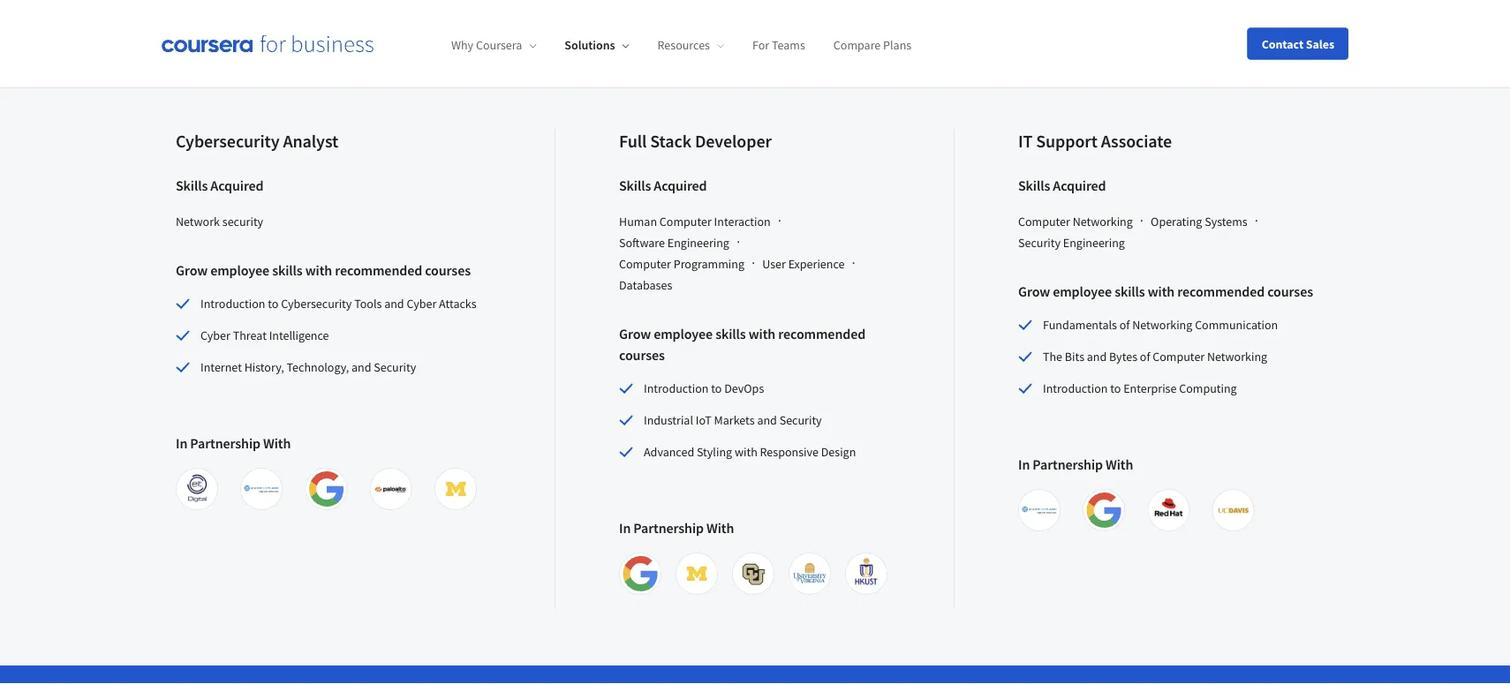 Task type: locate. For each thing, give the bounding box(es) containing it.
full stack developer
[[619, 130, 772, 153]]

2 skills from the left
[[619, 177, 651, 195]]

0 horizontal spatial in partnership with
[[176, 435, 291, 453]]

2 horizontal spatial security
[[1019, 235, 1061, 251]]

university of michigan image
[[679, 557, 715, 592]]

1 vertical spatial security
[[374, 360, 416, 376]]

skills for analyst
[[272, 262, 303, 279]]

introduction down bits
[[1043, 381, 1108, 397]]

acquired
[[211, 177, 264, 195], [654, 177, 707, 195], [1053, 177, 1107, 195]]

1 horizontal spatial in partnership with
[[619, 520, 735, 537]]

2 horizontal spatial with
[[1106, 456, 1134, 474]]

employee up 'introduction to devops'
[[654, 325, 713, 343]]

0 vertical spatial skills
[[272, 262, 303, 279]]

2 horizontal spatial in
[[1019, 456, 1030, 474]]

1 vertical spatial in
[[1019, 456, 1030, 474]]

cyber
[[407, 296, 437, 312], [201, 328, 230, 344]]

0 horizontal spatial skills acquired
[[176, 177, 264, 195]]

with up "introduction to cybersecurity tools and cyber attacks"
[[305, 262, 332, 279]]

2 vertical spatial in partnership with
[[619, 520, 735, 537]]

1 horizontal spatial skills
[[716, 325, 746, 343]]

skills acquired for cybersecurity
[[176, 177, 264, 195]]

developer
[[695, 130, 772, 153]]

1 horizontal spatial grow employee skills with recommended courses
[[619, 325, 866, 364]]

3 tech from the left
[[611, 38, 639, 56]]

in for full stack developer
[[619, 520, 631, 537]]

skills acquired up human
[[619, 177, 707, 195]]

employee up fundamentals
[[1053, 283, 1112, 301]]

1 vertical spatial grow employee skills with recommended courses
[[1019, 283, 1314, 301]]

in partnership with for support
[[1019, 456, 1134, 474]]

roles
[[642, 38, 675, 56]]

with down introduction to enterprise computing
[[1106, 456, 1134, 474]]

solutions link
[[565, 37, 630, 53]]

with down the history,
[[263, 435, 291, 453]]

compare plans
[[834, 37, 912, 53]]

employee inside grow employee skills with recommended courses
[[654, 325, 713, 343]]

skills acquired for it
[[1019, 177, 1107, 195]]

to down bytes
[[1111, 381, 1121, 397]]

2 vertical spatial employee
[[654, 325, 713, 343]]

2 horizontal spatial skills
[[1115, 283, 1146, 301]]

1 vertical spatial cybersecurity
[[281, 296, 352, 312]]

cybersecurity up intelligence
[[281, 296, 352, 312]]

2 vertical spatial networking
[[1208, 349, 1268, 365]]

networking down communication
[[1208, 349, 1268, 365]]

partnership
[[190, 435, 261, 453], [1033, 456, 1103, 474], [634, 520, 704, 537]]

2 horizontal spatial skills acquired
[[1019, 177, 1107, 195]]

with for cybersecurity analyst
[[305, 262, 332, 279]]

1 horizontal spatial tech
[[375, 38, 403, 56]]

2 horizontal spatial recommended
[[1178, 283, 1265, 301]]

2 vertical spatial security
[[780, 413, 822, 429]]

introduction up 'industrial'
[[644, 381, 709, 397]]

grow employee skills with recommended courses for cybersecurity analyst
[[176, 262, 471, 279]]

teams right for on the top of page
[[772, 37, 806, 53]]

1 vertical spatial grow
[[1019, 283, 1051, 301]]

0 horizontal spatial grow employee skills with recommended courses
[[176, 262, 471, 279]]

courses for full stack developer
[[619, 347, 665, 364]]

skills for support
[[1115, 283, 1146, 301]]

recommended up tools
[[335, 262, 422, 279]]

systems
[[1205, 214, 1248, 230]]

acquired up security
[[211, 177, 264, 195]]

the bits and bytes of computer networking
[[1043, 349, 1268, 365]]

employee for analyst
[[210, 262, 270, 279]]

enterprise
[[1124, 381, 1177, 397]]

1 acquired from the left
[[211, 177, 264, 195]]

university of california davis image
[[1216, 493, 1252, 529]]

0 vertical spatial employee
[[210, 262, 270, 279]]

skills for stack
[[716, 325, 746, 343]]

introduction to devops
[[644, 381, 764, 397]]

tech inside button
[[375, 38, 403, 56]]

why
[[451, 37, 474, 53]]

plans
[[884, 37, 912, 53]]

0 horizontal spatial employee
[[210, 262, 270, 279]]

engineering
[[668, 235, 730, 251], [1064, 235, 1125, 251]]

with up university of michigan image on the left
[[707, 520, 735, 537]]

1 horizontal spatial to
[[711, 381, 722, 397]]

0 vertical spatial with
[[263, 435, 291, 453]]

grow for it
[[1019, 283, 1051, 301]]

with up devops
[[749, 325, 776, 343]]

associate
[[1101, 130, 1172, 153]]

with
[[263, 435, 291, 453], [1106, 456, 1134, 474], [707, 520, 735, 537]]

1 vertical spatial cyber
[[201, 328, 230, 344]]

programming
[[674, 256, 745, 272]]

0 horizontal spatial skills
[[176, 177, 208, 195]]

with inside grow employee skills with recommended courses
[[749, 325, 776, 343]]

engineering inside operating systems security engineering
[[1064, 235, 1125, 251]]

0 vertical spatial grow employee skills with recommended courses
[[176, 262, 471, 279]]

security down "computer networking"
[[1019, 235, 1061, 251]]

skills acquired up "computer networking"
[[1019, 177, 1107, 195]]

upskill tech teams
[[331, 38, 444, 56]]

1 horizontal spatial of
[[1140, 349, 1151, 365]]

solutions
[[565, 37, 615, 53]]

0 horizontal spatial security
[[374, 360, 416, 376]]

networking up the bits and bytes of computer networking
[[1133, 317, 1193, 333]]

2 vertical spatial skills
[[716, 325, 746, 343]]

2 tech from the left
[[375, 38, 403, 56]]

introduction
[[201, 296, 265, 312], [644, 381, 709, 397], [1043, 381, 1108, 397]]

0 horizontal spatial tech
[[217, 38, 245, 56]]

0 vertical spatial in
[[176, 435, 188, 453]]

grow employee skills with recommended courses up devops
[[619, 325, 866, 364]]

in partnership with for analyst
[[176, 435, 291, 453]]

engineering down "computer networking"
[[1064, 235, 1125, 251]]

to left devops
[[711, 381, 722, 397]]

courses up the attacks
[[425, 262, 471, 279]]

1 horizontal spatial introduction
[[644, 381, 709, 397]]

0 horizontal spatial introduction
[[201, 296, 265, 312]]

0 vertical spatial grow
[[176, 262, 208, 279]]

google leader logo image left red hat icon
[[1087, 493, 1122, 529]]

2 horizontal spatial to
[[1111, 381, 1121, 397]]

google leader logo image left palo alto networks icon
[[309, 472, 344, 507]]

introduction for stack
[[644, 381, 709, 397]]

in partnership with
[[176, 435, 291, 453], [1019, 456, 1134, 474], [619, 520, 735, 537]]

1 horizontal spatial skills acquired
[[619, 177, 707, 195]]

in for it support associate
[[1019, 456, 1030, 474]]

cybersecurity
[[176, 130, 280, 153], [281, 296, 352, 312]]

networking
[[1073, 214, 1133, 230], [1133, 317, 1193, 333], [1208, 349, 1268, 365]]

0 vertical spatial security
[[1019, 235, 1061, 251]]

ashok leyland logo image
[[244, 472, 279, 507], [1022, 493, 1058, 529]]

1 vertical spatial skills
[[1115, 283, 1146, 301]]

databases
[[619, 278, 673, 293]]

cyber threat intelligence
[[201, 328, 329, 344]]

security
[[1019, 235, 1061, 251], [374, 360, 416, 376], [780, 413, 822, 429]]

introduction up "threat"
[[201, 296, 265, 312]]

grow
[[176, 262, 208, 279], [1019, 283, 1051, 301], [619, 325, 651, 343]]

communication
[[1196, 317, 1279, 333]]

0 vertical spatial courses
[[425, 262, 471, 279]]

recommended up communication
[[1178, 283, 1265, 301]]

to
[[268, 296, 279, 312], [711, 381, 722, 397], [1111, 381, 1121, 397]]

skills down it
[[1019, 177, 1051, 195]]

2 vertical spatial grow
[[619, 325, 651, 343]]

skills acquired
[[176, 177, 264, 195], [619, 177, 707, 195], [1019, 177, 1107, 195]]

tech
[[217, 38, 245, 56], [375, 38, 403, 56], [611, 38, 639, 56]]

1 horizontal spatial cyber
[[407, 296, 437, 312]]

with for stack
[[707, 520, 735, 537]]

engineering up programming in the top left of the page
[[668, 235, 730, 251]]

0 horizontal spatial teams
[[406, 38, 444, 56]]

1 engineering from the left
[[668, 235, 730, 251]]

1 tech from the left
[[217, 38, 245, 56]]

of up bytes
[[1120, 317, 1130, 333]]

experience
[[789, 256, 845, 272]]

2 horizontal spatial grow employee skills with recommended courses
[[1019, 283, 1314, 301]]

2 horizontal spatial introduction
[[1043, 381, 1108, 397]]

2 vertical spatial courses
[[619, 347, 665, 364]]

teams left why
[[406, 38, 444, 56]]

skills up fundamentals of networking communication
[[1115, 283, 1146, 301]]

0 horizontal spatial skills
[[272, 262, 303, 279]]

bits
[[1065, 349, 1085, 365]]

university of colorado boulder image
[[736, 557, 771, 592]]

upskill tech teams button
[[324, 26, 451, 68]]

courses up communication
[[1268, 283, 1314, 301]]

cybersecurity up network security
[[176, 130, 280, 153]]

grow for cybersecurity
[[176, 262, 208, 279]]

1 vertical spatial employee
[[1053, 283, 1112, 301]]

for teams
[[753, 37, 806, 53]]

acquired for stack
[[654, 177, 707, 195]]

and right tools
[[384, 296, 404, 312]]

skills for full
[[619, 177, 651, 195]]

networking left operating
[[1073, 214, 1133, 230]]

tech for upskill
[[375, 38, 403, 56]]

security for internet history, technology, and security
[[374, 360, 416, 376]]

skills acquired for full
[[619, 177, 707, 195]]

and
[[384, 296, 404, 312], [1087, 349, 1107, 365], [352, 360, 372, 376], [758, 413, 777, 429]]

for
[[753, 37, 770, 53]]

2 horizontal spatial tech
[[611, 38, 639, 56]]

tech for drive
[[217, 38, 245, 56]]

skills
[[176, 177, 208, 195], [619, 177, 651, 195], [1019, 177, 1051, 195]]

engineering inside human computer interaction software engineering computer programming
[[668, 235, 730, 251]]

1 vertical spatial recommended
[[1178, 283, 1265, 301]]

contact
[[1262, 36, 1304, 52]]

internet history, technology, and security
[[201, 360, 416, 376]]

markets
[[714, 413, 755, 429]]

3 acquired from the left
[[1053, 177, 1107, 195]]

grow up fundamentals
[[1019, 283, 1051, 301]]

computer
[[660, 214, 712, 230], [1019, 214, 1071, 230], [619, 256, 671, 272], [1153, 349, 1205, 365]]

2 horizontal spatial grow
[[1019, 283, 1051, 301]]

1 horizontal spatial courses
[[619, 347, 665, 364]]

and right technology,
[[352, 360, 372, 376]]

1 horizontal spatial employee
[[654, 325, 713, 343]]

introduction to enterprise computing
[[1043, 381, 1238, 397]]

0 horizontal spatial to
[[268, 296, 279, 312]]

1 vertical spatial in partnership with
[[1019, 456, 1134, 474]]

1 horizontal spatial security
[[780, 413, 822, 429]]

0 horizontal spatial grow
[[176, 262, 208, 279]]

0 horizontal spatial engineering
[[668, 235, 730, 251]]

0 horizontal spatial ashok leyland logo image
[[244, 472, 279, 507]]

1 vertical spatial courses
[[1268, 283, 1314, 301]]

employee down security
[[210, 262, 270, 279]]

advanced styling with responsive design
[[644, 445, 856, 460]]

grow employee skills with recommended courses up "introduction to cybersecurity tools and cyber attacks"
[[176, 262, 471, 279]]

2 vertical spatial recommended
[[779, 325, 866, 343]]

2 horizontal spatial courses
[[1268, 283, 1314, 301]]

2 vertical spatial grow employee skills with recommended courses
[[619, 325, 866, 364]]

skills up devops
[[716, 325, 746, 343]]

recommended down experience
[[779, 325, 866, 343]]

0 horizontal spatial courses
[[425, 262, 471, 279]]

cyber left the attacks
[[407, 296, 437, 312]]

1 vertical spatial partnership
[[1033, 456, 1103, 474]]

and right bits
[[1087, 349, 1107, 365]]

tech right upskill
[[375, 38, 403, 56]]

2 horizontal spatial skills
[[1019, 177, 1051, 195]]

2 vertical spatial with
[[707, 520, 735, 537]]

0 vertical spatial cyber
[[407, 296, 437, 312]]

grow down databases
[[619, 325, 651, 343]]

1 horizontal spatial in
[[619, 520, 631, 537]]

security up responsive
[[780, 413, 822, 429]]

skills acquired up network security
[[176, 177, 264, 195]]

grow employee skills with recommended courses
[[176, 262, 471, 279], [1019, 283, 1314, 301], [619, 325, 866, 364]]

2 acquired from the left
[[654, 177, 707, 195]]

2 vertical spatial in
[[619, 520, 631, 537]]

1 horizontal spatial acquired
[[654, 177, 707, 195]]

1 horizontal spatial grow
[[619, 325, 651, 343]]

2 vertical spatial partnership
[[634, 520, 704, 537]]

2 horizontal spatial employee
[[1053, 283, 1112, 301]]

with for it support associate
[[1148, 283, 1175, 301]]

0 horizontal spatial google leader logo image
[[309, 472, 344, 507]]

0 vertical spatial in partnership with
[[176, 435, 291, 453]]

0 horizontal spatial recommended
[[335, 262, 422, 279]]

with up fundamentals of networking communication
[[1148, 283, 1175, 301]]

responsive
[[760, 445, 819, 460]]

drive tech literacy button
[[176, 26, 303, 68]]

skills up human
[[619, 177, 651, 195]]

security for industrial iot markets and security
[[780, 413, 822, 429]]

employee
[[210, 262, 270, 279], [1053, 283, 1112, 301], [654, 325, 713, 343]]

1 horizontal spatial skills
[[619, 177, 651, 195]]

fundamentals
[[1043, 317, 1118, 333]]

1 horizontal spatial engineering
[[1064, 235, 1125, 251]]

skills inside grow employee skills with recommended courses
[[716, 325, 746, 343]]

in
[[176, 435, 188, 453], [1019, 456, 1030, 474], [619, 520, 631, 537]]

with
[[305, 262, 332, 279], [1148, 283, 1175, 301], [749, 325, 776, 343], [735, 445, 758, 460]]

0 vertical spatial partnership
[[190, 435, 261, 453]]

coursera for business image
[[162, 35, 374, 53]]

acquired down stack
[[654, 177, 707, 195]]

google leader logo image
[[309, 472, 344, 507], [1087, 493, 1122, 529], [623, 557, 658, 592]]

2 engineering from the left
[[1064, 235, 1125, 251]]

3 skills from the left
[[1019, 177, 1051, 195]]

operating systems security engineering
[[1019, 214, 1248, 251]]

acquired up "computer networking"
[[1053, 177, 1107, 195]]

1 skills from the left
[[176, 177, 208, 195]]

acquired for analyst
[[211, 177, 264, 195]]

grow employee skills with recommended courses up fundamentals of networking communication
[[1019, 283, 1314, 301]]

skills up network
[[176, 177, 208, 195]]

google leader logo image left university of michigan image on the left
[[623, 557, 658, 592]]

to for analyst
[[268, 296, 279, 312]]

security down tools
[[374, 360, 416, 376]]

1 skills acquired from the left
[[176, 177, 264, 195]]

2 skills acquired from the left
[[619, 177, 707, 195]]

2 horizontal spatial in partnership with
[[1019, 456, 1134, 474]]

tools
[[354, 296, 382, 312]]

grow for full
[[619, 325, 651, 343]]

skills up "introduction to cybersecurity tools and cyber attacks"
[[272, 262, 303, 279]]

3 skills acquired from the left
[[1019, 177, 1107, 195]]

0 horizontal spatial acquired
[[211, 177, 264, 195]]

1 vertical spatial with
[[1106, 456, 1134, 474]]

grow inside grow employee skills with recommended courses
[[619, 325, 651, 343]]

courses down databases
[[619, 347, 665, 364]]

0 horizontal spatial of
[[1120, 317, 1130, 333]]

devops
[[725, 381, 764, 397]]

tech left roles
[[611, 38, 639, 56]]

computer networking
[[1019, 214, 1133, 230]]

security
[[222, 214, 263, 230]]

the hong kong university of science and technology image
[[849, 557, 884, 592]]

grow down network
[[176, 262, 208, 279]]

0 vertical spatial recommended
[[335, 262, 422, 279]]

of right bytes
[[1140, 349, 1151, 365]]

2 horizontal spatial acquired
[[1053, 177, 1107, 195]]

2 horizontal spatial partnership
[[1033, 456, 1103, 474]]

sales
[[1307, 36, 1335, 52]]

tech right drive
[[217, 38, 245, 56]]

of
[[1120, 317, 1130, 333], [1140, 349, 1151, 365]]

with for full stack developer
[[749, 325, 776, 343]]

1 vertical spatial networking
[[1133, 317, 1193, 333]]

teams
[[772, 37, 806, 53], [406, 38, 444, 56]]

courses for it support associate
[[1268, 283, 1314, 301]]

1 horizontal spatial recommended
[[779, 325, 866, 343]]

cyber up internet
[[201, 328, 230, 344]]

internet
[[201, 360, 242, 376]]

compare
[[834, 37, 881, 53]]

0 horizontal spatial partnership
[[190, 435, 261, 453]]

courses
[[425, 262, 471, 279], [1268, 283, 1314, 301], [619, 347, 665, 364]]

to up cyber threat intelligence
[[268, 296, 279, 312]]



Task type: vqa. For each thing, say whether or not it's contained in the screenshot.
Security in Operating Systems Security Engineering
yes



Task type: describe. For each thing, give the bounding box(es) containing it.
grow employee skills with recommended courses for full stack developer
[[619, 325, 866, 364]]

user
[[763, 256, 786, 272]]

support
[[1037, 130, 1098, 153]]

palo alto networks image
[[373, 472, 409, 507]]

and right markets
[[758, 413, 777, 429]]

with for support
[[1106, 456, 1134, 474]]

bytes
[[1110, 349, 1138, 365]]

human
[[619, 214, 657, 230]]

recommended for cybersecurity analyst
[[335, 262, 422, 279]]

history,
[[244, 360, 284, 376]]

with for analyst
[[263, 435, 291, 453]]

stack
[[651, 130, 692, 153]]

1 vertical spatial of
[[1140, 349, 1151, 365]]

in for cybersecurity analyst
[[176, 435, 188, 453]]

threat
[[233, 328, 267, 344]]

introduction to cybersecurity tools and cyber attacks
[[201, 296, 477, 312]]

1 horizontal spatial google leader logo image
[[623, 557, 658, 592]]

computer up databases
[[619, 256, 671, 272]]

drive tech literacy
[[183, 38, 296, 56]]

for teams link
[[753, 37, 806, 53]]

in partnership with for stack
[[619, 520, 735, 537]]

fundamentals of networking communication
[[1043, 317, 1279, 333]]

recommended for full stack developer
[[779, 325, 866, 343]]

image 198 image
[[793, 557, 828, 592]]

cybersecurity analyst
[[176, 130, 338, 153]]

advanced
[[644, 445, 695, 460]]

resources
[[658, 37, 710, 53]]

contact sales
[[1262, 36, 1335, 52]]

2 horizontal spatial google leader logo image
[[1087, 493, 1122, 529]]

courses for cybersecurity analyst
[[425, 262, 471, 279]]

skills for it
[[1019, 177, 1051, 195]]

security inside operating systems security engineering
[[1019, 235, 1061, 251]]

reskill for in-demand tech roles tab panel
[[176, 73, 1335, 610]]

resources link
[[658, 37, 724, 53]]

attacks
[[439, 296, 477, 312]]

why coursera link
[[451, 37, 537, 53]]

grow employee skills with recommended courses for it support associate
[[1019, 283, 1314, 301]]

computer down fundamentals of networking communication
[[1153, 349, 1205, 365]]

computer right human
[[660, 214, 712, 230]]

1 horizontal spatial cybersecurity
[[281, 296, 352, 312]]

the
[[1043, 349, 1063, 365]]

eit digital image
[[179, 472, 215, 507]]

red hat image
[[1152, 493, 1187, 529]]

drive
[[183, 38, 214, 56]]

compare plans link
[[834, 37, 912, 53]]

iot
[[696, 413, 712, 429]]

university of michigan image
[[438, 472, 473, 507]]

0 horizontal spatial cyber
[[201, 328, 230, 344]]

0 vertical spatial networking
[[1073, 214, 1133, 230]]

literacy
[[248, 38, 296, 56]]

computer down it
[[1019, 214, 1071, 230]]

upskill
[[331, 38, 372, 56]]

employee for support
[[1053, 283, 1112, 301]]

for
[[522, 38, 539, 56]]

user experience databases
[[619, 256, 845, 293]]

analyst
[[283, 130, 338, 153]]

full
[[619, 130, 647, 153]]

employee for stack
[[654, 325, 713, 343]]

styling
[[697, 445, 733, 460]]

partnership for cybersecurity
[[190, 435, 261, 453]]

recommended for it support associate
[[1178, 283, 1265, 301]]

industrial iot markets and security
[[644, 413, 822, 429]]

with right styling
[[735, 445, 758, 460]]

industrial
[[644, 413, 694, 429]]

why coursera
[[451, 37, 522, 53]]

contact sales button
[[1248, 28, 1349, 60]]

computing
[[1180, 381, 1238, 397]]

content tabs tab list
[[176, 26, 1335, 72]]

reskill
[[480, 38, 519, 56]]

it support associate
[[1019, 130, 1172, 153]]

partnership for full
[[634, 520, 704, 537]]

intelligence
[[269, 328, 329, 344]]

operating
[[1151, 214, 1203, 230]]

acquired for support
[[1053, 177, 1107, 195]]

teams inside button
[[406, 38, 444, 56]]

technology,
[[287, 360, 349, 376]]

it
[[1019, 130, 1033, 153]]

to for stack
[[711, 381, 722, 397]]

skills for cybersecurity
[[176, 177, 208, 195]]

coursera
[[476, 37, 522, 53]]

design
[[821, 445, 856, 460]]

demand
[[558, 38, 609, 56]]

interaction
[[714, 214, 771, 230]]

network security
[[176, 214, 263, 230]]

reskill for in-demand tech roles button
[[473, 26, 682, 68]]

network
[[176, 214, 220, 230]]

1 horizontal spatial ashok leyland logo image
[[1022, 493, 1058, 529]]

in-
[[542, 38, 558, 56]]

software
[[619, 235, 665, 251]]

human computer interaction software engineering computer programming
[[619, 214, 771, 272]]

introduction for analyst
[[201, 296, 265, 312]]

1 horizontal spatial teams
[[772, 37, 806, 53]]

reskill for in-demand tech roles
[[480, 38, 675, 56]]

partnership for it
[[1033, 456, 1103, 474]]

0 horizontal spatial cybersecurity
[[176, 130, 280, 153]]



